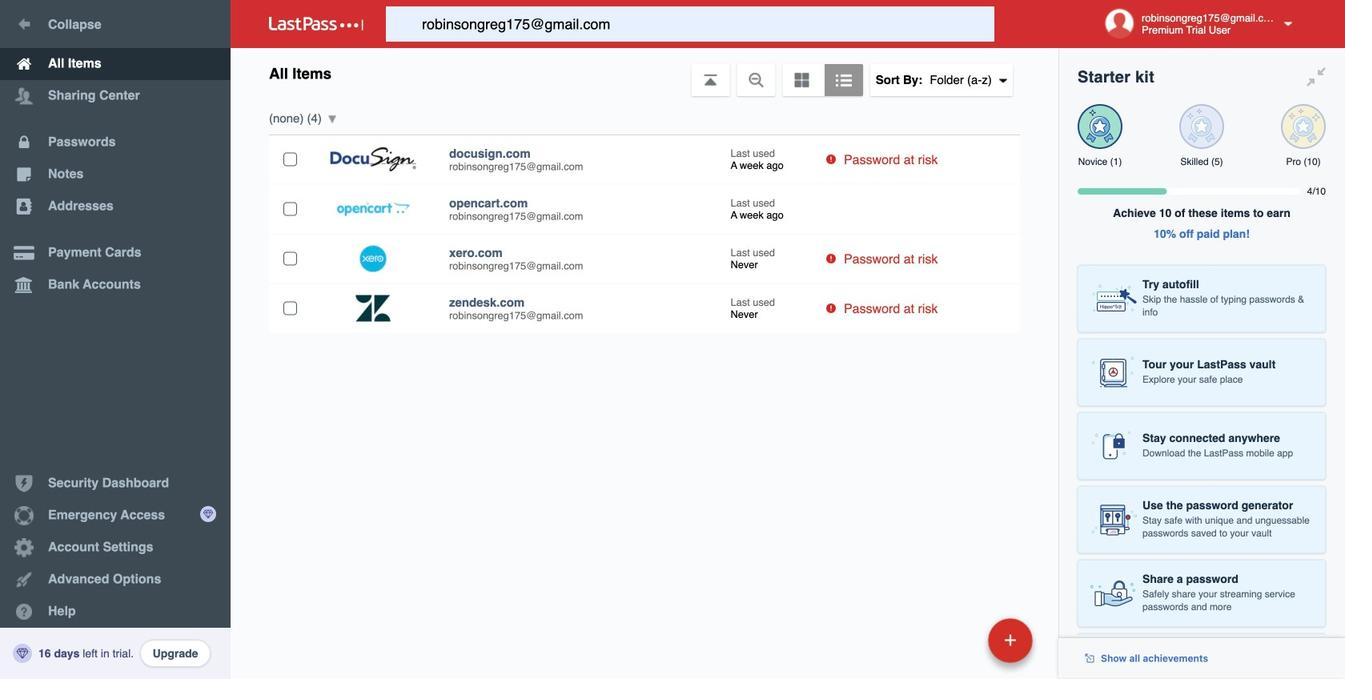 Task type: describe. For each thing, give the bounding box(es) containing it.
Search search field
[[386, 6, 1026, 42]]

new item element
[[878, 618, 1039, 663]]

new item navigation
[[878, 614, 1043, 679]]



Task type: vqa. For each thing, say whether or not it's contained in the screenshot.
text field
no



Task type: locate. For each thing, give the bounding box(es) containing it.
main navigation navigation
[[0, 0, 231, 679]]

vault options navigation
[[231, 48, 1059, 96]]

search my vault text field
[[386, 6, 1026, 42]]

lastpass image
[[269, 17, 364, 31]]



